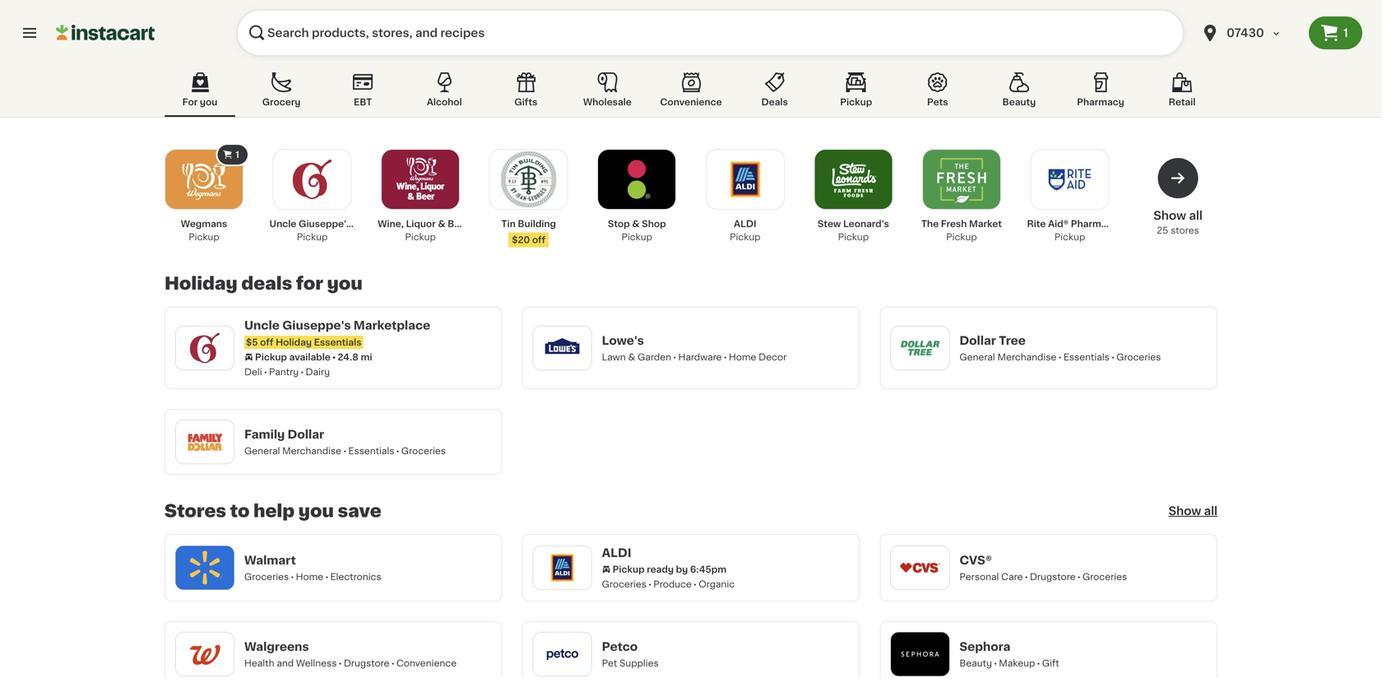 Task type: describe. For each thing, give the bounding box(es) containing it.
general for family dollar
[[244, 446, 280, 455]]

stew
[[818, 219, 841, 228]]

retail
[[1169, 98, 1196, 107]]

groceries produce organic
[[602, 580, 735, 589]]

tin building $20 off
[[501, 219, 556, 244]]

walmart groceries home electronics
[[244, 555, 381, 581]]

deli pantry dairy
[[244, 367, 330, 376]]

petco pet supplies
[[602, 641, 659, 668]]

pets button
[[902, 69, 973, 117]]

pickup inside "wegmans pickup"
[[189, 232, 219, 242]]

pharmacy inside rite aid® pharmacy pickup
[[1071, 219, 1119, 228]]

stew leonard's image
[[826, 151, 882, 207]]

uncle giuseppe's marketplace logo image
[[183, 326, 226, 369]]

walgreens health and wellness drugstore convenience
[[244, 641, 457, 668]]

gift
[[1042, 659, 1060, 668]]

drugstore inside cvs® personal care drugstore groceries
[[1030, 572, 1076, 581]]

pickup ready by 6:45pm
[[613, 565, 727, 574]]

makeup
[[999, 659, 1035, 668]]

aldi logo image
[[541, 546, 584, 589]]

family dollar general merchandise essentials groceries
[[244, 429, 446, 455]]

wegmans
[[181, 219, 227, 228]]

uncle giuseppe's marketplace image
[[284, 151, 340, 207]]

walgreens
[[244, 641, 309, 653]]

wegmans pickup
[[181, 219, 227, 242]]

the fresh market pickup
[[921, 219, 1002, 242]]

aldi for aldi pickup
[[734, 219, 757, 228]]

wellness
[[296, 659, 337, 668]]

walmart logo image
[[183, 546, 226, 589]]

all for show all
[[1204, 505, 1218, 517]]

rite
[[1027, 219, 1046, 228]]

groceries inside "walmart groceries home electronics"
[[244, 572, 289, 581]]

07430 button
[[1201, 10, 1299, 56]]

gifts button
[[491, 69, 561, 117]]

sephora beauty makeup gift
[[960, 641, 1060, 668]]

electronics
[[330, 572, 381, 581]]

pickup inside rite aid® pharmacy pickup
[[1055, 232, 1085, 242]]

24.8
[[338, 353, 359, 362]]

beauty button
[[984, 69, 1055, 117]]

stop & shop pickup
[[608, 219, 666, 242]]

ready
[[647, 565, 674, 574]]

available
[[289, 353, 331, 362]]

alcohol button
[[409, 69, 480, 117]]

pantry
[[269, 367, 299, 376]]

for you
[[182, 98, 217, 107]]

hardware
[[678, 352, 722, 361]]

merchandise for tree
[[998, 352, 1057, 361]]

pickup inside "stop & shop pickup"
[[622, 232, 652, 242]]

deals
[[241, 275, 292, 292]]

25
[[1157, 226, 1169, 235]]

stop
[[608, 219, 630, 228]]

lowe's lawn & garden hardware home decor
[[602, 335, 787, 361]]

pickup available
[[255, 353, 331, 362]]

you inside button
[[200, 98, 217, 107]]

marketplace for uncle giuseppe's marketplace pickup
[[354, 219, 412, 228]]

wholesale
[[583, 98, 632, 107]]

walmart
[[244, 555, 296, 566]]

uncle for uncle giuseppe's marketplace pickup
[[270, 219, 297, 228]]

deals
[[762, 98, 788, 107]]

1 inside button
[[1344, 27, 1349, 39]]

shop categories tab list
[[165, 69, 1218, 117]]

essentials for family dollar
[[348, 446, 394, 455]]

sephora
[[960, 641, 1011, 653]]

building
[[518, 219, 556, 228]]

stores
[[1171, 226, 1199, 235]]

family
[[244, 429, 285, 440]]

giuseppe's for uncle giuseppe's marketplace $5 off holiday essentials
[[282, 320, 351, 331]]

grocery
[[262, 98, 301, 107]]

shop
[[642, 219, 666, 228]]

pickup inside button
[[840, 98, 872, 107]]

lowe's
[[602, 335, 644, 346]]

dairy
[[306, 367, 330, 376]]

for
[[296, 275, 323, 292]]

convenience inside convenience button
[[660, 98, 722, 107]]

show all button
[[1169, 503, 1218, 519]]

pickup down aldi image
[[730, 232, 761, 242]]

tab panel containing holiday deals for you
[[156, 143, 1226, 678]]

07430
[[1227, 27, 1264, 39]]

gifts
[[514, 98, 538, 107]]

uncle giuseppe's marketplace $5 off holiday essentials
[[244, 320, 430, 347]]

family dollar logo image
[[183, 420, 226, 463]]

for you button
[[165, 69, 235, 117]]

instacart image
[[56, 23, 155, 43]]

6:45pm
[[690, 565, 727, 574]]

drugstore inside "walgreens health and wellness drugstore convenience"
[[344, 659, 390, 668]]

pickup inside the fresh market pickup
[[946, 232, 977, 242]]

lowe's logo image
[[541, 326, 584, 369]]

and
[[277, 659, 294, 668]]

help
[[253, 502, 295, 520]]

wegmans image
[[176, 151, 232, 207]]

all for show all 25 stores
[[1189, 210, 1203, 221]]

& inside lowe's lawn & garden hardware home decor
[[628, 352, 635, 361]]

convenience button
[[654, 69, 729, 117]]

aldi pickup
[[730, 219, 761, 242]]

tin building image
[[501, 151, 557, 207]]

beauty inside sephora beauty makeup gift
[[960, 659, 992, 668]]

cvs® personal care drugstore groceries
[[960, 555, 1127, 581]]

dollar tree general merchandise essentials groceries
[[960, 335, 1161, 361]]



Task type: locate. For each thing, give the bounding box(es) containing it.
0 vertical spatial all
[[1189, 210, 1203, 221]]

marketplace inside uncle giuseppe's marketplace $5 off holiday essentials
[[354, 320, 430, 331]]

1 horizontal spatial convenience
[[660, 98, 722, 107]]

24.8 mi
[[338, 353, 372, 362]]

1 vertical spatial convenience
[[397, 659, 457, 668]]

rite aid® pharmacy image
[[1042, 151, 1098, 207]]

1 vertical spatial home
[[296, 572, 323, 581]]

1 vertical spatial dollar
[[288, 429, 324, 440]]

mi
[[361, 353, 372, 362]]

0 vertical spatial pharmacy
[[1077, 98, 1125, 107]]

0 vertical spatial beauty
[[1003, 98, 1036, 107]]

show inside popup button
[[1169, 505, 1201, 517]]

$20
[[512, 235, 530, 244]]

wine, liquor & beer at montvale wegmans image
[[393, 151, 449, 207]]

0 horizontal spatial convenience
[[397, 659, 457, 668]]

1 horizontal spatial beauty
[[1003, 98, 1036, 107]]

2 marketplace from the top
[[354, 320, 430, 331]]

0 vertical spatial merchandise
[[998, 352, 1057, 361]]

&
[[632, 219, 640, 228], [628, 352, 635, 361]]

tree
[[999, 335, 1026, 346]]

holiday up pickup available at left
[[276, 338, 312, 347]]

0 vertical spatial general
[[960, 352, 995, 361]]

0 vertical spatial home
[[729, 352, 756, 361]]

0 vertical spatial essentials
[[314, 338, 362, 347]]

1 vertical spatial essentials
[[1064, 352, 1110, 361]]

1 vertical spatial &
[[628, 352, 635, 361]]

1 vertical spatial giuseppe's
[[282, 320, 351, 331]]

0 vertical spatial giuseppe's
[[299, 219, 351, 228]]

pets
[[927, 98, 948, 107]]

general right dollar tree logo
[[960, 352, 995, 361]]

aldi up pickup ready by 6:45pm
[[602, 547, 632, 559]]

garden
[[638, 352, 671, 361]]

0 horizontal spatial merchandise
[[282, 446, 341, 455]]

show for show all 25 stores
[[1154, 210, 1186, 221]]

essentials inside family dollar general merchandise essentials groceries
[[348, 446, 394, 455]]

lawn
[[602, 352, 626, 361]]

aldi for aldi
[[602, 547, 632, 559]]

0 horizontal spatial drugstore
[[344, 659, 390, 668]]

convenience inside "walgreens health and wellness drugstore convenience"
[[397, 659, 457, 668]]

& right the lawn
[[628, 352, 635, 361]]

market
[[969, 219, 1002, 228]]

giuseppe's inside uncle giuseppe's marketplace $5 off holiday essentials
[[282, 320, 351, 331]]

retail button
[[1147, 69, 1218, 117]]

1 horizontal spatial merchandise
[[998, 352, 1057, 361]]

pharmacy button
[[1066, 69, 1136, 117]]

1 horizontal spatial holiday
[[276, 338, 312, 347]]

1 vertical spatial merchandise
[[282, 446, 341, 455]]

1
[[1344, 27, 1349, 39], [236, 150, 239, 159]]

home inside lowe's lawn & garden hardware home decor
[[729, 352, 756, 361]]

to
[[230, 502, 250, 520]]

aldi down aldi image
[[734, 219, 757, 228]]

holiday deals for you
[[165, 275, 363, 292]]

1 horizontal spatial off
[[532, 235, 546, 244]]

essentials inside uncle giuseppe's marketplace $5 off holiday essentials
[[314, 338, 362, 347]]

marketplace inside uncle giuseppe's marketplace pickup
[[354, 219, 412, 228]]

1 horizontal spatial general
[[960, 352, 995, 361]]

1 marketplace from the top
[[354, 219, 412, 228]]

1 vertical spatial aldi
[[602, 547, 632, 559]]

petco
[[602, 641, 638, 653]]

pickup inside 'link'
[[405, 232, 436, 242]]

1 vertical spatial beauty
[[960, 659, 992, 668]]

0 vertical spatial convenience
[[660, 98, 722, 107]]

1 horizontal spatial home
[[729, 352, 756, 361]]

marketplace down wine, liquor & beer at montvale wegmans image
[[354, 219, 412, 228]]

0 horizontal spatial 1
[[236, 150, 239, 159]]

dollar right "family"
[[288, 429, 324, 440]]

1 inside "tab panel"
[[236, 150, 239, 159]]

grocery button
[[246, 69, 317, 117]]

walgreens logo image
[[183, 633, 226, 676]]

pharmacy left retail
[[1077, 98, 1125, 107]]

show inside show all 25 stores
[[1154, 210, 1186, 221]]

1 vertical spatial show
[[1169, 505, 1201, 517]]

giuseppe's for uncle giuseppe's marketplace pickup
[[299, 219, 351, 228]]

holiday inside uncle giuseppe's marketplace $5 off holiday essentials
[[276, 338, 312, 347]]

home
[[729, 352, 756, 361], [296, 572, 323, 581]]

1 horizontal spatial drugstore
[[1030, 572, 1076, 581]]

pickup down "aid®"
[[1055, 232, 1085, 242]]

beauty right "pets"
[[1003, 98, 1036, 107]]

0 vertical spatial holiday
[[165, 275, 238, 292]]

the fresh market image
[[934, 151, 990, 207]]

tab panel
[[156, 143, 1226, 678]]

1 vertical spatial drugstore
[[344, 659, 390, 668]]

general
[[960, 352, 995, 361], [244, 446, 280, 455]]

pickup up pantry
[[255, 353, 287, 362]]

home inside "walmart groceries home electronics"
[[296, 572, 323, 581]]

pickup link
[[378, 149, 463, 244]]

essentials for dollar tree
[[1064, 352, 1110, 361]]

merchandise down tree
[[998, 352, 1057, 361]]

stores to help you save
[[165, 502, 381, 520]]

1 horizontal spatial dollar
[[960, 335, 996, 346]]

off
[[532, 235, 546, 244], [260, 338, 274, 347]]

Search field
[[237, 10, 1184, 56]]

1 vertical spatial general
[[244, 446, 280, 455]]

pickup down wine, liquor & beer at montvale wegmans image
[[405, 232, 436, 242]]

stop & shop image
[[609, 151, 665, 207]]

pickup inside uncle giuseppe's marketplace pickup
[[297, 232, 328, 242]]

1 horizontal spatial aldi
[[734, 219, 757, 228]]

off down building
[[532, 235, 546, 244]]

0 horizontal spatial holiday
[[165, 275, 238, 292]]

uncle giuseppe's marketplace pickup
[[270, 219, 412, 242]]

drugstore right care
[[1030, 572, 1076, 581]]

& right stop
[[632, 219, 640, 228]]

general inside dollar tree general merchandise essentials groceries
[[960, 352, 995, 361]]

supplies
[[620, 659, 659, 668]]

aldi inside aldi pickup
[[734, 219, 757, 228]]

1 vertical spatial pharmacy
[[1071, 219, 1119, 228]]

essentials
[[314, 338, 362, 347], [1064, 352, 1110, 361], [348, 446, 394, 455]]

uncle for uncle giuseppe's marketplace $5 off holiday essentials
[[244, 320, 280, 331]]

you for holiday deals for you
[[327, 275, 363, 292]]

off inside uncle giuseppe's marketplace $5 off holiday essentials
[[260, 338, 274, 347]]

convenience
[[660, 98, 722, 107], [397, 659, 457, 668]]

2 vertical spatial you
[[299, 502, 334, 520]]

health
[[244, 659, 274, 668]]

groceries inside dollar tree general merchandise essentials groceries
[[1117, 352, 1161, 361]]

merchandise
[[998, 352, 1057, 361], [282, 446, 341, 455]]

uncle up $5
[[244, 320, 280, 331]]

1 vertical spatial you
[[327, 275, 363, 292]]

stew leonard's pickup
[[818, 219, 889, 242]]

merchandise inside dollar tree general merchandise essentials groceries
[[998, 352, 1057, 361]]

aldi
[[734, 219, 757, 228], [602, 547, 632, 559]]

pickup up for
[[297, 232, 328, 242]]

save
[[338, 502, 381, 520]]

0 vertical spatial you
[[200, 98, 217, 107]]

0 horizontal spatial aldi
[[602, 547, 632, 559]]

pharmacy right "aid®"
[[1071, 219, 1119, 228]]

general down "family"
[[244, 446, 280, 455]]

beauty
[[1003, 98, 1036, 107], [960, 659, 992, 668]]

for
[[182, 98, 198, 107]]

pickup down leonard's
[[838, 232, 869, 242]]

stores
[[165, 502, 226, 520]]

the
[[921, 219, 939, 228]]

general inside family dollar general merchandise essentials groceries
[[244, 446, 280, 455]]

1 vertical spatial marketplace
[[354, 320, 430, 331]]

groceries inside family dollar general merchandise essentials groceries
[[401, 446, 446, 455]]

show all 25 stores
[[1154, 210, 1203, 235]]

all inside 'show all' popup button
[[1204, 505, 1218, 517]]

off right $5
[[260, 338, 274, 347]]

by
[[676, 565, 688, 574]]

pharmacy inside button
[[1077, 98, 1125, 107]]

pet
[[602, 659, 617, 668]]

uncle inside uncle giuseppe's marketplace $5 off holiday essentials
[[244, 320, 280, 331]]

uncle inside uncle giuseppe's marketplace pickup
[[270, 219, 297, 228]]

giuseppe's up available
[[282, 320, 351, 331]]

dollar inside family dollar general merchandise essentials groceries
[[288, 429, 324, 440]]

0 vertical spatial &
[[632, 219, 640, 228]]

all inside show all 25 stores
[[1189, 210, 1203, 221]]

pickup inside stew leonard's pickup
[[838, 232, 869, 242]]

0 vertical spatial drugstore
[[1030, 572, 1076, 581]]

deals button
[[739, 69, 810, 117]]

ebt button
[[328, 69, 398, 117]]

uncle down uncle giuseppe's marketplace image
[[270, 219, 297, 228]]

0 horizontal spatial beauty
[[960, 659, 992, 668]]

0 horizontal spatial dollar
[[288, 429, 324, 440]]

produce
[[654, 580, 692, 589]]

petco logo image
[[541, 633, 584, 676]]

pickup left ready
[[613, 565, 645, 574]]

ebt
[[354, 98, 372, 107]]

0 vertical spatial aldi
[[734, 219, 757, 228]]

uncle
[[270, 219, 297, 228], [244, 320, 280, 331]]

pickup down wegmans
[[189, 232, 219, 242]]

marketplace for uncle giuseppe's marketplace $5 off holiday essentials
[[354, 320, 430, 331]]

0 vertical spatial 1
[[1344, 27, 1349, 39]]

pickup
[[840, 98, 872, 107], [189, 232, 219, 242], [297, 232, 328, 242], [405, 232, 436, 242], [622, 232, 652, 242], [730, 232, 761, 242], [838, 232, 869, 242], [946, 232, 977, 242], [1055, 232, 1085, 242], [255, 353, 287, 362], [613, 565, 645, 574]]

giuseppe's down uncle giuseppe's marketplace image
[[299, 219, 351, 228]]

& inside "stop & shop pickup"
[[632, 219, 640, 228]]

1 vertical spatial uncle
[[244, 320, 280, 331]]

$5
[[246, 338, 258, 347]]

essentials inside dollar tree general merchandise essentials groceries
[[1064, 352, 1110, 361]]

giuseppe's inside uncle giuseppe's marketplace pickup
[[299, 219, 351, 228]]

decor
[[759, 352, 787, 361]]

fresh
[[941, 219, 967, 228]]

aldi image
[[717, 151, 773, 207]]

show for show all
[[1169, 505, 1201, 517]]

pickup button
[[821, 69, 892, 117]]

0 horizontal spatial off
[[260, 338, 274, 347]]

aid®
[[1048, 219, 1069, 228]]

you for stores to help you save
[[299, 502, 334, 520]]

you
[[200, 98, 217, 107], [327, 275, 363, 292], [299, 502, 334, 520]]

dollar inside dollar tree general merchandise essentials groceries
[[960, 335, 996, 346]]

groceries inside cvs® personal care drugstore groceries
[[1083, 572, 1127, 581]]

off inside tin building $20 off
[[532, 235, 546, 244]]

cvs®
[[960, 555, 992, 566]]

organic
[[699, 580, 735, 589]]

0 vertical spatial off
[[532, 235, 546, 244]]

general for dollar tree
[[960, 352, 995, 361]]

wholesale button
[[572, 69, 643, 117]]

merchandise down "family"
[[282, 446, 341, 455]]

1 vertical spatial all
[[1204, 505, 1218, 517]]

1 horizontal spatial all
[[1204, 505, 1218, 517]]

1 vertical spatial 1
[[236, 150, 239, 159]]

drugstore right wellness
[[344, 659, 390, 668]]

1 button
[[1309, 16, 1363, 49]]

cvs® logo image
[[899, 546, 942, 589]]

tin
[[501, 219, 516, 228]]

07430 button
[[1191, 10, 1309, 56]]

0 horizontal spatial all
[[1189, 210, 1203, 221]]

pickup down shop
[[622, 232, 652, 242]]

0 horizontal spatial home
[[296, 572, 323, 581]]

0 vertical spatial marketplace
[[354, 219, 412, 228]]

alcohol
[[427, 98, 462, 107]]

pickup up stew leonard's image
[[840, 98, 872, 107]]

0 vertical spatial show
[[1154, 210, 1186, 221]]

holiday down "wegmans pickup"
[[165, 275, 238, 292]]

deli
[[244, 367, 262, 376]]

rite aid® pharmacy pickup
[[1027, 219, 1119, 242]]

care
[[1002, 572, 1023, 581]]

personal
[[960, 572, 999, 581]]

groceries
[[1117, 352, 1161, 361], [401, 446, 446, 455], [244, 572, 289, 581], [1083, 572, 1127, 581], [602, 580, 647, 589]]

1 vertical spatial holiday
[[276, 338, 312, 347]]

dollar tree logo image
[[899, 326, 942, 369]]

0 vertical spatial uncle
[[270, 219, 297, 228]]

beauty inside beauty button
[[1003, 98, 1036, 107]]

1 horizontal spatial 1
[[1344, 27, 1349, 39]]

home left 'decor'
[[729, 352, 756, 361]]

home down the walmart
[[296, 572, 323, 581]]

beauty down the sephora
[[960, 659, 992, 668]]

show
[[1154, 210, 1186, 221], [1169, 505, 1201, 517]]

sephora logo image
[[899, 633, 942, 676]]

1 vertical spatial off
[[260, 338, 274, 347]]

dollar left tree
[[960, 335, 996, 346]]

None search field
[[237, 10, 1184, 56]]

show all
[[1169, 505, 1218, 517]]

marketplace up mi
[[354, 320, 430, 331]]

merchandise inside family dollar general merchandise essentials groceries
[[282, 446, 341, 455]]

pickup down fresh
[[946, 232, 977, 242]]

0 vertical spatial dollar
[[960, 335, 996, 346]]

merchandise for dollar
[[282, 446, 341, 455]]

2 vertical spatial essentials
[[348, 446, 394, 455]]

0 horizontal spatial general
[[244, 446, 280, 455]]



Task type: vqa. For each thing, say whether or not it's contained in the screenshot.


